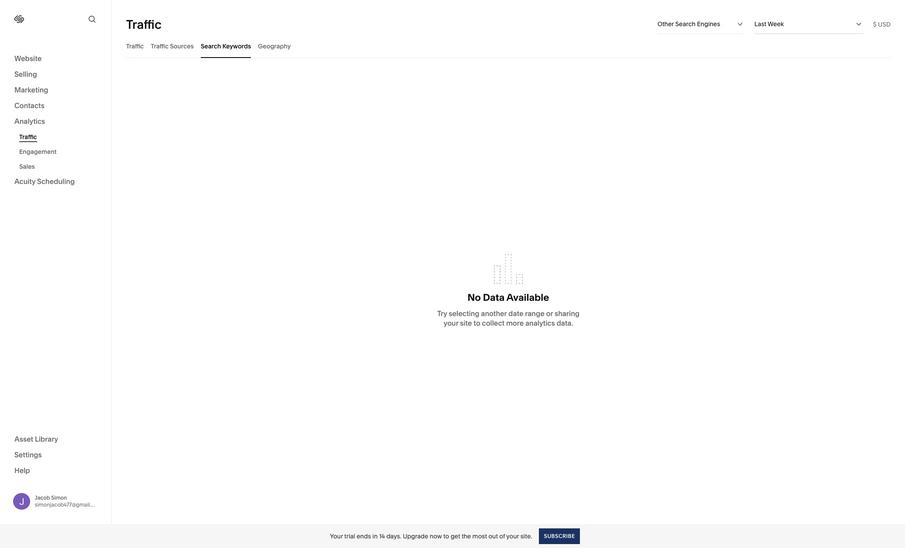 Task type: locate. For each thing, give the bounding box(es) containing it.
site.
[[521, 533, 532, 541]]

search inside button
[[201, 42, 221, 50]]

trial
[[345, 533, 355, 541]]

to right site
[[474, 319, 481, 328]]

data.
[[557, 319, 573, 328]]

0 horizontal spatial to
[[444, 533, 449, 541]]

1 horizontal spatial search
[[676, 20, 696, 28]]

another
[[481, 310, 507, 318]]

available
[[507, 292, 549, 304]]

asset library link
[[14, 435, 97, 445]]

range
[[525, 310, 545, 318]]

your right of
[[507, 533, 519, 541]]

sales link
[[19, 159, 102, 174]]

search right other
[[676, 20, 696, 28]]

search
[[676, 20, 696, 28], [201, 42, 221, 50]]

simon
[[51, 495, 67, 502]]

help link
[[14, 466, 30, 476]]

search keywords
[[201, 42, 251, 50]]

traffic
[[126, 17, 162, 32], [126, 42, 144, 50], [151, 42, 169, 50], [19, 133, 37, 141]]

usd
[[879, 20, 891, 28]]

traffic link
[[19, 130, 102, 145]]

traffic up traffic button
[[126, 17, 162, 32]]

search inside field
[[676, 20, 696, 28]]

last
[[755, 20, 767, 28]]

asset
[[14, 435, 33, 444]]

to
[[474, 319, 481, 328], [444, 533, 449, 541]]

1 horizontal spatial your
[[507, 533, 519, 541]]

1 horizontal spatial to
[[474, 319, 481, 328]]

your trial ends in 14 days. upgrade now to get the most out of your site.
[[330, 533, 532, 541]]

search left keywords
[[201, 42, 221, 50]]

traffic sources
[[151, 42, 194, 50]]

analytics
[[526, 319, 555, 328]]

1 vertical spatial to
[[444, 533, 449, 541]]

search keywords button
[[201, 34, 251, 58]]

try selecting another date range or sharing your site to collect more analytics data.
[[437, 310, 580, 328]]

to left get
[[444, 533, 449, 541]]

get
[[451, 533, 460, 541]]

your down try
[[444, 319, 459, 328]]

0 horizontal spatial search
[[201, 42, 221, 50]]

most
[[473, 533, 487, 541]]

more
[[506, 319, 524, 328]]

acuity scheduling link
[[14, 177, 97, 187]]

no data available
[[468, 292, 549, 304]]

help
[[14, 467, 30, 475]]

selling
[[14, 70, 37, 79]]

collect
[[482, 319, 505, 328]]

library
[[35, 435, 58, 444]]

the
[[462, 533, 471, 541]]

$
[[874, 20, 877, 28]]

tab list
[[126, 34, 891, 58]]

0 vertical spatial search
[[676, 20, 696, 28]]

out
[[489, 533, 498, 541]]

your
[[444, 319, 459, 328], [507, 533, 519, 541]]

or
[[546, 310, 553, 318]]

marketing
[[14, 86, 48, 94]]

asset library
[[14, 435, 58, 444]]

1 vertical spatial search
[[201, 42, 221, 50]]

no
[[468, 292, 481, 304]]

date
[[509, 310, 524, 318]]

traffic sources button
[[151, 34, 194, 58]]

geography button
[[258, 34, 291, 58]]

last week
[[755, 20, 784, 28]]

week
[[768, 20, 784, 28]]

traffic inside button
[[151, 42, 169, 50]]

last week button
[[755, 14, 864, 34]]

selecting
[[449, 310, 480, 318]]

subscribe button
[[539, 529, 580, 545]]

traffic left sources
[[151, 42, 169, 50]]

0 vertical spatial your
[[444, 319, 459, 328]]

0 horizontal spatial your
[[444, 319, 459, 328]]

data
[[483, 292, 505, 304]]

0 vertical spatial to
[[474, 319, 481, 328]]



Task type: describe. For each thing, give the bounding box(es) containing it.
traffic button
[[126, 34, 144, 58]]

your
[[330, 533, 343, 541]]

simonjacob477@gmail.com
[[35, 502, 102, 509]]

Other Search Engines field
[[658, 14, 745, 34]]

analytics link
[[14, 117, 97, 127]]

upgrade
[[403, 533, 429, 541]]

14
[[379, 533, 385, 541]]

analytics
[[14, 117, 45, 126]]

marketing link
[[14, 85, 97, 96]]

jacob simon simonjacob477@gmail.com
[[35, 495, 102, 509]]

engagement
[[19, 148, 57, 156]]

engagement link
[[19, 145, 102, 159]]

tab list containing traffic
[[126, 34, 891, 58]]

sharing
[[555, 310, 580, 318]]

days.
[[387, 533, 402, 541]]

engines
[[697, 20, 721, 28]]

keywords
[[223, 42, 251, 50]]

settings link
[[14, 450, 97, 461]]

subscribe
[[544, 533, 575, 540]]

acuity
[[14, 177, 36, 186]]

website link
[[14, 54, 97, 64]]

traffic down analytics
[[19, 133, 37, 141]]

now
[[430, 533, 442, 541]]

site
[[460, 319, 472, 328]]

your inside try selecting another date range or sharing your site to collect more analytics data.
[[444, 319, 459, 328]]

to inside try selecting another date range or sharing your site to collect more analytics data.
[[474, 319, 481, 328]]

other search engines
[[658, 20, 721, 28]]

geography
[[258, 42, 291, 50]]

ends
[[357, 533, 371, 541]]

settings
[[14, 451, 42, 460]]

selling link
[[14, 69, 97, 80]]

traffic left traffic sources button
[[126, 42, 144, 50]]

of
[[500, 533, 505, 541]]

in
[[373, 533, 378, 541]]

$ usd
[[874, 20, 891, 28]]

other
[[658, 20, 674, 28]]

jacob
[[35, 495, 50, 502]]

contacts link
[[14, 101, 97, 111]]

website
[[14, 54, 42, 63]]

acuity scheduling
[[14, 177, 75, 186]]

scheduling
[[37, 177, 75, 186]]

try
[[437, 310, 447, 318]]

contacts
[[14, 101, 45, 110]]

sources
[[170, 42, 194, 50]]

sales
[[19, 163, 35, 171]]

1 vertical spatial your
[[507, 533, 519, 541]]



Task type: vqa. For each thing, say whether or not it's contained in the screenshot.
FAVICON
no



